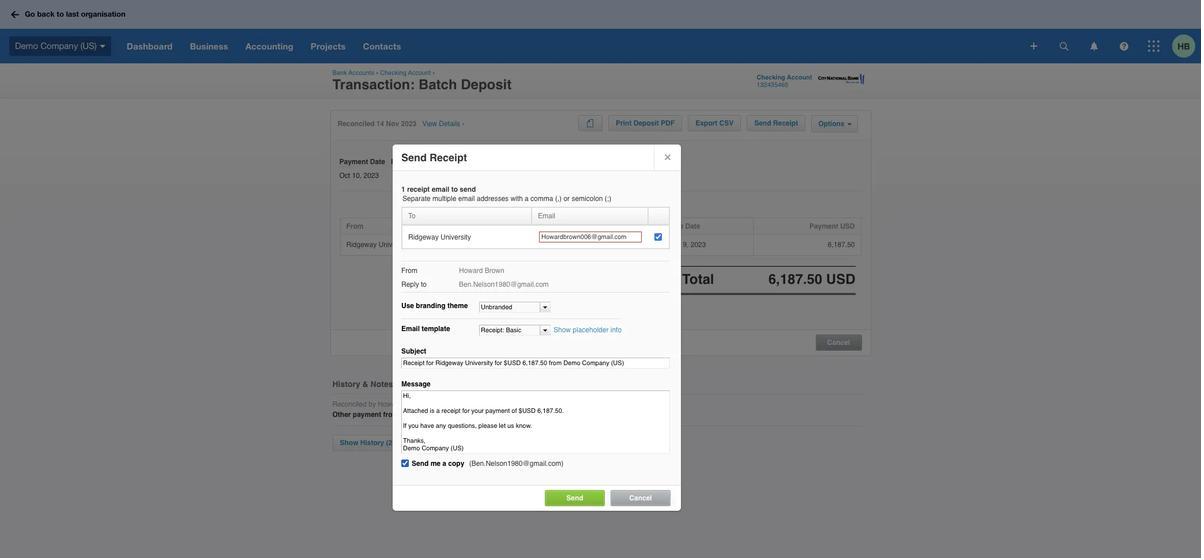 Task type: describe. For each thing, give the bounding box(es) containing it.
total
[[682, 272, 714, 288]]

email template
[[401, 325, 450, 333]]

show history (2 entries) link
[[332, 435, 427, 452]]

1 horizontal spatial howard
[[459, 267, 483, 275]]

reconciled 14 nov 2023 view details ›
[[338, 120, 464, 128]]

print
[[616, 119, 632, 127]]

branding
[[416, 302, 446, 310]]

email for email template
[[401, 325, 420, 333]]

reconciled for reconciled by howard brown on nov 14, 2023 at 17:43pm other payment from ridgeway university on 31 august 2011 for 6,187.50
[[332, 401, 367, 409]]

invoice number
[[486, 222, 538, 231]]

demo
[[15, 41, 38, 51]]

multiple
[[433, 195, 456, 203]]

0 horizontal spatial ›
[[376, 69, 378, 77]]

ben.nelson1980@gmail.com
[[459, 281, 549, 289]]

use
[[401, 302, 414, 310]]

deposit inside bank accounts › checking account › transaction:                batch deposit
[[461, 77, 512, 93]]

1 svg image from the left
[[1060, 42, 1068, 50]]

reply
[[401, 281, 419, 289]]

howard brown
[[459, 267, 504, 275]]

copy
[[448, 460, 464, 468]]

payment usd
[[810, 222, 855, 231]]

batch
[[419, 77, 457, 93]]

hb button
[[1172, 29, 1201, 63]]

send
[[460, 186, 476, 194]]

for
[[533, 411, 542, 419]]

send inside send receipt link
[[754, 119, 771, 127]]

ridgeway inside reconciled by howard brown on nov 14, 2023 at 17:43pm other payment from ridgeway university on 31 august 2011 for 6,187.50
[[401, 411, 433, 419]]

show for show placeholder info
[[554, 326, 571, 334]]

due
[[670, 222, 683, 231]]

view
[[422, 120, 437, 128]]

6,187.50 inside reconciled by howard brown on nov 14, 2023 at 17:43pm other payment from ridgeway university on 31 august 2011 for 6,187.50
[[544, 411, 571, 419]]

message
[[401, 381, 431, 389]]

reply to
[[401, 281, 427, 289]]

company
[[40, 41, 78, 51]]

1 horizontal spatial ›
[[433, 69, 435, 77]]

checking account 132435465
[[757, 74, 812, 89]]

university left inv-
[[441, 233, 471, 241]]

add note link
[[432, 435, 478, 452]]

&
[[363, 380, 368, 389]]

17:43pm
[[486, 401, 513, 409]]

1 vertical spatial cancel
[[629, 495, 652, 503]]

0 horizontal spatial from
[[346, 222, 364, 231]]

entries)
[[394, 439, 419, 447]]

last
[[66, 9, 79, 19]]

oct 9, 2023
[[670, 241, 706, 249]]

template
[[422, 325, 450, 333]]

0 vertical spatial 6,187.50
[[828, 241, 855, 249]]

2023 inside reconciled by howard brown on nov 14, 2023 at 17:43pm other payment from ridgeway university on 31 august 2011 for 6,187.50
[[461, 401, 476, 409]]

payment date oct 10, 2023
[[339, 158, 385, 180]]

history inside "link"
[[360, 439, 384, 447]]

transaction:
[[332, 77, 415, 93]]

2 svg image from the left
[[1090, 42, 1098, 50]]

go back to last organisation link
[[7, 4, 132, 25]]

show history (2 entries)
[[340, 439, 419, 447]]

132435465
[[757, 81, 789, 89]]

options
[[818, 120, 845, 128]]

separate
[[403, 195, 431, 203]]

checking account link
[[380, 69, 431, 77]]

to inside 1 receipt email to send separate multiple email addresses with a comma (,) or semicolon (;)
[[451, 186, 458, 194]]

1 vertical spatial on
[[470, 411, 479, 419]]

bank accounts › checking account › transaction:                batch deposit
[[332, 69, 512, 93]]

date for due date
[[685, 222, 700, 231]]

14
[[377, 120, 384, 128]]

reference
[[391, 158, 424, 166]]

at
[[478, 401, 484, 409]]

send me a copy (ben.nelson1980@gmail.com)
[[412, 460, 564, 468]]

0 horizontal spatial email
[[432, 186, 449, 194]]

2011
[[516, 411, 531, 419]]

oct inside payment date oct 10, 2023
[[339, 172, 350, 180]]

reconciled by howard brown on nov 14, 2023 at 17:43pm other payment from ridgeway university on 31 august 2011 for 6,187.50
[[332, 401, 571, 419]]

1 horizontal spatial email
[[458, 195, 475, 203]]

history & notes
[[332, 380, 393, 389]]

0 vertical spatial cancel link
[[816, 337, 861, 347]]

svg image inside demo company (us) popup button
[[100, 45, 105, 48]]

account inside checking account 132435465
[[787, 74, 812, 81]]

usd
[[840, 222, 855, 231]]

nov inside reconciled by howard brown on nov 14, 2023 at 17:43pm other payment from ridgeway university on 31 august 2011 for 6,187.50
[[435, 401, 447, 409]]

hb
[[1178, 41, 1190, 51]]

print deposit pdf
[[616, 119, 675, 127]]

0 vertical spatial details
[[439, 120, 460, 128]]

demo company (us) button
[[0, 29, 118, 63]]

2023 left view
[[401, 120, 417, 128]]

payment
[[353, 411, 381, 419]]

info
[[611, 326, 622, 334]]

export csv link
[[688, 115, 741, 131]]

send inside send 'link'
[[567, 495, 583, 503]]

2023 right 9,
[[691, 241, 706, 249]]

accounts
[[349, 69, 374, 77]]

2023 inside payment date oct 10, 2023
[[364, 172, 379, 180]]

(2
[[386, 439, 392, 447]]

theme
[[448, 302, 468, 310]]

2 horizontal spatial ›
[[462, 120, 464, 128]]

svg image inside go back to last organisation link
[[11, 11, 19, 18]]

demo company (us)
[[15, 41, 97, 51]]

due date
[[670, 222, 700, 231]]



Task type: locate. For each thing, give the bounding box(es) containing it.
send link
[[545, 491, 605, 507]]

1 horizontal spatial 6,187.50
[[828, 241, 855, 249]]

1 horizontal spatial a
[[525, 195, 529, 203]]

nov
[[386, 120, 399, 128], [435, 401, 447, 409]]

invoice
[[486, 222, 510, 231]]

date
[[370, 158, 385, 166], [685, 222, 700, 231]]

export
[[696, 119, 718, 127]]

organisation
[[81, 9, 126, 19]]

reconciled left 14
[[338, 120, 375, 128]]

receipt inside send receipt link
[[773, 119, 798, 127]]

0 horizontal spatial cancel
[[629, 495, 652, 503]]

payment inside payment date oct 10, 2023
[[339, 158, 368, 166]]

1 receipt email to send separate multiple email addresses with a comma (,) or semicolon (;)
[[401, 186, 611, 203]]

receipt down view details › 'link'
[[430, 152, 467, 164]]

0 vertical spatial reconciled
[[338, 120, 375, 128]]

email down send
[[458, 195, 475, 203]]

(,)
[[555, 195, 562, 203]]

0 horizontal spatial brown
[[404, 401, 423, 409]]

a right the "me"
[[443, 460, 446, 468]]

1 horizontal spatial to
[[421, 281, 427, 289]]

oct
[[339, 172, 350, 180], [670, 241, 681, 249]]

1 vertical spatial send receipt
[[401, 152, 467, 164]]

0 vertical spatial deposit
[[461, 77, 512, 93]]

to
[[57, 9, 64, 19], [451, 186, 458, 194], [421, 281, 427, 289]]

placeholder
[[573, 326, 609, 334]]

history
[[332, 380, 360, 389], [360, 439, 384, 447]]

1 vertical spatial howard
[[378, 401, 402, 409]]

print deposit pdf link
[[609, 115, 682, 131]]

details down (;)
[[605, 222, 628, 231]]

to right reply
[[421, 281, 427, 289]]

from
[[383, 411, 399, 419]]

date for payment date oct 10, 2023
[[370, 158, 385, 166]]

howard inside reconciled by howard brown on nov 14, 2023 at 17:43pm other payment from ridgeway university on 31 august 2011 for 6,187.50
[[378, 401, 402, 409]]

1 horizontal spatial checking
[[757, 74, 785, 81]]

export csv
[[696, 119, 734, 127]]

show inside show history (2 entries) "link"
[[340, 439, 358, 447]]

0 horizontal spatial account
[[408, 69, 431, 77]]

2 horizontal spatial to
[[451, 186, 458, 194]]

1 vertical spatial show
[[340, 439, 358, 447]]

1 horizontal spatial cancel link
[[816, 337, 861, 347]]

show left placeholder
[[554, 326, 571, 334]]

email up "multiple"
[[432, 186, 449, 194]]

checking up send receipt link
[[757, 74, 785, 81]]

from down 10,
[[346, 222, 364, 231]]

0 horizontal spatial receipt
[[430, 152, 467, 164]]

show
[[554, 326, 571, 334], [340, 439, 358, 447]]

from up reply
[[401, 267, 418, 275]]

or
[[564, 195, 570, 203]]

6,187.50 down usd at the right top of page
[[828, 241, 855, 249]]

university down 14,
[[435, 411, 468, 419]]

addresses
[[477, 195, 509, 203]]

Subject text field
[[401, 358, 670, 369]]

0 vertical spatial history
[[332, 380, 360, 389]]

2 vertical spatial to
[[421, 281, 427, 289]]

account inside bank accounts › checking account › transaction:                batch deposit
[[408, 69, 431, 77]]

1 vertical spatial receipt
[[430, 152, 467, 164]]

14,
[[449, 401, 459, 409]]

1 vertical spatial details
[[605, 222, 628, 231]]

ridgeway
[[408, 233, 439, 241], [346, 241, 377, 249], [401, 411, 433, 419]]

1 vertical spatial email
[[458, 195, 475, 203]]

0 vertical spatial receipt
[[773, 119, 798, 127]]

None checkbox
[[655, 234, 662, 241]]

history left (2
[[360, 439, 384, 447]]

1 vertical spatial deposit
[[634, 119, 659, 127]]

reconciled up other
[[332, 401, 367, 409]]

› right accounts
[[376, 69, 378, 77]]

howard up from
[[378, 401, 402, 409]]

1 horizontal spatial receipt
[[773, 119, 798, 127]]

subject
[[401, 348, 426, 356]]

0 vertical spatial cancel
[[827, 339, 850, 347]]

date left reference
[[370, 158, 385, 166]]

1 horizontal spatial svg image
[[1090, 42, 1098, 50]]

0 horizontal spatial checking
[[380, 69, 407, 77]]

(ben.nelson1980@gmail.com)
[[469, 460, 564, 468]]

Message text field
[[401, 391, 670, 454]]

back
[[37, 9, 55, 19]]

1 horizontal spatial show
[[554, 326, 571, 334]]

0 vertical spatial nov
[[386, 120, 399, 128]]

1 vertical spatial reconciled
[[332, 401, 367, 409]]

payment for payment usd
[[810, 222, 838, 231]]

bank
[[332, 69, 347, 77]]

2023
[[401, 120, 417, 128], [364, 172, 379, 180], [691, 241, 706, 249], [461, 401, 476, 409]]

1 horizontal spatial send receipt
[[754, 119, 798, 127]]

email up subject
[[401, 325, 420, 333]]

0 horizontal spatial 6,187.50
[[544, 411, 571, 419]]

navigation
[[118, 29, 1023, 63]]

0 vertical spatial show
[[554, 326, 571, 334]]

1 horizontal spatial cancel
[[827, 339, 850, 347]]

0 vertical spatial a
[[525, 195, 529, 203]]

brown
[[485, 267, 504, 275], [404, 401, 423, 409]]

me
[[431, 460, 441, 468]]

pdf
[[661, 119, 675, 127]]

account up send receipt link
[[787, 74, 812, 81]]

to left send
[[451, 186, 458, 194]]

bank accounts link
[[332, 69, 374, 77]]

2023 left at
[[461, 401, 476, 409]]

1 horizontal spatial payment
[[810, 222, 838, 231]]

svg image
[[1060, 42, 1068, 50], [1090, 42, 1098, 50]]

brown inside reconciled by howard brown on nov 14, 2023 at 17:43pm other payment from ridgeway university on 31 august 2011 for 6,187.50
[[404, 401, 423, 409]]

reconciled inside reconciled by howard brown on nov 14, 2023 at 17:43pm other payment from ridgeway university on 31 august 2011 for 6,187.50
[[332, 401, 367, 409]]

1 vertical spatial cancel link
[[611, 491, 671, 507]]

›
[[376, 69, 378, 77], [433, 69, 435, 77], [462, 120, 464, 128]]

2023 right 10,
[[364, 172, 379, 180]]

send receipt down view
[[401, 152, 467, 164]]

1 vertical spatial to
[[451, 186, 458, 194]]

1 vertical spatial a
[[443, 460, 446, 468]]

reconciled
[[338, 120, 375, 128], [332, 401, 367, 409]]

deposit left pdf
[[634, 119, 659, 127]]

0 horizontal spatial svg image
[[1060, 42, 1068, 50]]

brown down message
[[404, 401, 423, 409]]

oct left 10,
[[339, 172, 350, 180]]

history left &
[[332, 380, 360, 389]]

nov left 14,
[[435, 401, 447, 409]]

hb banner
[[0, 0, 1201, 63]]

1 horizontal spatial from
[[401, 267, 418, 275]]

0 horizontal spatial cancel link
[[611, 491, 671, 507]]

comma
[[531, 195, 553, 203]]

details
[[439, 120, 460, 128], [605, 222, 628, 231]]

note
[[455, 439, 471, 447]]

show placeholder info
[[554, 326, 622, 334]]

0 vertical spatial brown
[[485, 267, 504, 275]]

1 horizontal spatial email
[[538, 212, 555, 220]]

howard
[[459, 267, 483, 275], [378, 401, 402, 409]]

0 horizontal spatial on
[[425, 401, 433, 409]]

cancel
[[827, 339, 850, 347], [629, 495, 652, 503]]

receipt
[[773, 119, 798, 127], [430, 152, 467, 164]]

payment
[[339, 158, 368, 166], [810, 222, 838, 231]]

0 vertical spatial on
[[425, 401, 433, 409]]

number
[[512, 222, 538, 231]]

go
[[25, 9, 35, 19]]

inv-
[[486, 241, 499, 249]]

1 horizontal spatial account
[[787, 74, 812, 81]]

send receipt down 132435465
[[754, 119, 798, 127]]

1 vertical spatial nov
[[435, 401, 447, 409]]

details right view
[[439, 120, 460, 128]]

to left last
[[57, 9, 64, 19]]

1 horizontal spatial details
[[605, 222, 628, 231]]

on down message
[[425, 401, 433, 409]]

0 vertical spatial email
[[432, 186, 449, 194]]

nov right 14
[[386, 120, 399, 128]]

show placeholder info link
[[554, 326, 622, 334]]

1 horizontal spatial brown
[[485, 267, 504, 275]]

1 horizontal spatial on
[[470, 411, 479, 419]]

0 horizontal spatial to
[[57, 9, 64, 19]]

payment left usd at the right top of page
[[810, 222, 838, 231]]

0 horizontal spatial details
[[439, 120, 460, 128]]

1 horizontal spatial date
[[685, 222, 700, 231]]

payment up 10,
[[339, 158, 368, 166]]

university down 'to'
[[379, 241, 409, 249]]

other
[[332, 411, 351, 419]]

0 horizontal spatial nov
[[386, 120, 399, 128]]

0 vertical spatial email
[[538, 212, 555, 220]]

0 vertical spatial send receipt
[[754, 119, 798, 127]]

0 horizontal spatial deposit
[[461, 77, 512, 93]]

1 vertical spatial oct
[[670, 241, 681, 249]]

date right 'due'
[[685, 222, 700, 231]]

10,
[[352, 172, 362, 180]]

account up view
[[408, 69, 431, 77]]

0 horizontal spatial howard
[[378, 401, 402, 409]]

1 vertical spatial from
[[401, 267, 418, 275]]

None checkbox
[[401, 460, 409, 468]]

notes
[[371, 380, 393, 389]]

oct left 9,
[[670, 241, 681, 249]]

0 vertical spatial to
[[57, 9, 64, 19]]

deposit right batch
[[461, 77, 512, 93]]

0 vertical spatial howard
[[459, 267, 483, 275]]

1 horizontal spatial oct
[[670, 241, 681, 249]]

august
[[490, 411, 514, 419]]

› right view
[[462, 120, 464, 128]]

1 vertical spatial email
[[401, 325, 420, 333]]

add
[[440, 439, 453, 447]]

0 horizontal spatial show
[[340, 439, 358, 447]]

with
[[511, 195, 523, 203]]

receipt down 132435465
[[773, 119, 798, 127]]

email down comma
[[538, 212, 555, 220]]

show for show history (2 entries)
[[340, 439, 358, 447]]

0 vertical spatial date
[[370, 158, 385, 166]]

checking inside bank accounts › checking account › transaction:                batch deposit
[[380, 69, 407, 77]]

0 horizontal spatial send receipt
[[401, 152, 467, 164]]

howard up the ben.nelson1980@gmail.com
[[459, 267, 483, 275]]

svg image
[[11, 11, 19, 18], [1148, 40, 1160, 52], [1120, 42, 1128, 50], [1031, 43, 1038, 50], [100, 45, 105, 48]]

view details › link
[[422, 120, 464, 129]]

9,
[[683, 241, 689, 249]]

1 vertical spatial history
[[360, 439, 384, 447]]

reconciled for reconciled 14 nov 2023 view details ›
[[338, 120, 375, 128]]

None text field
[[539, 232, 642, 243], [480, 303, 540, 313], [539, 232, 642, 243], [480, 303, 540, 313]]

checking right accounts
[[380, 69, 407, 77]]

by
[[369, 401, 376, 409]]

go back to last organisation
[[25, 9, 126, 19]]

1 vertical spatial brown
[[404, 401, 423, 409]]

send receipt link
[[747, 115, 806, 131]]

0 horizontal spatial payment
[[339, 158, 368, 166]]

1 vertical spatial date
[[685, 222, 700, 231]]

1 horizontal spatial deposit
[[634, 119, 659, 127]]

6,187.50 usd
[[769, 272, 856, 288]]

email for email
[[538, 212, 555, 220]]

1
[[401, 186, 405, 194]]

(;)
[[605, 195, 611, 203]]

(us)
[[80, 41, 97, 51]]

to
[[408, 212, 416, 220]]

ridgeway university
[[408, 233, 471, 241], [346, 241, 409, 249]]

university inside reconciled by howard brown on nov 14, 2023 at 17:43pm other payment from ridgeway university on 31 august 2011 for 6,187.50
[[435, 411, 468, 419]]

0 horizontal spatial date
[[370, 158, 385, 166]]

show down other
[[340, 439, 358, 447]]

› right 'checking account' link
[[433, 69, 435, 77]]

use branding theme
[[401, 302, 468, 310]]

navigation inside "hb" banner
[[118, 29, 1023, 63]]

31
[[481, 411, 488, 419]]

date inside payment date oct 10, 2023
[[370, 158, 385, 166]]

university
[[441, 233, 471, 241], [379, 241, 409, 249], [435, 411, 468, 419]]

a inside 1 receipt email to send separate multiple email addresses with a comma (,) or semicolon (;)
[[525, 195, 529, 203]]

None text field
[[480, 326, 540, 336]]

to inside go back to last organisation link
[[57, 9, 64, 19]]

0 vertical spatial oct
[[339, 172, 350, 180]]

0 vertical spatial from
[[346, 222, 364, 231]]

add note
[[440, 439, 471, 447]]

6,187.50 right for
[[544, 411, 571, 419]]

0 horizontal spatial oct
[[339, 172, 350, 180]]

0 horizontal spatial a
[[443, 460, 446, 468]]

6,187.50
[[828, 241, 855, 249], [544, 411, 571, 419]]

0020
[[499, 241, 515, 249]]

checking inside checking account 132435465
[[757, 74, 785, 81]]

1 vertical spatial payment
[[810, 222, 838, 231]]

1 horizontal spatial nov
[[435, 401, 447, 409]]

1 vertical spatial 6,187.50
[[544, 411, 571, 419]]

payment for payment date oct 10, 2023
[[339, 158, 368, 166]]

from
[[346, 222, 364, 231], [401, 267, 418, 275]]

on
[[425, 401, 433, 409], [470, 411, 479, 419]]

on left 31
[[470, 411, 479, 419]]

0 horizontal spatial email
[[401, 325, 420, 333]]

0 vertical spatial payment
[[339, 158, 368, 166]]

a right with
[[525, 195, 529, 203]]

brown up the ben.nelson1980@gmail.com
[[485, 267, 504, 275]]

account
[[408, 69, 431, 77], [787, 74, 812, 81]]



Task type: vqa. For each thing, say whether or not it's contained in the screenshot.
your
no



